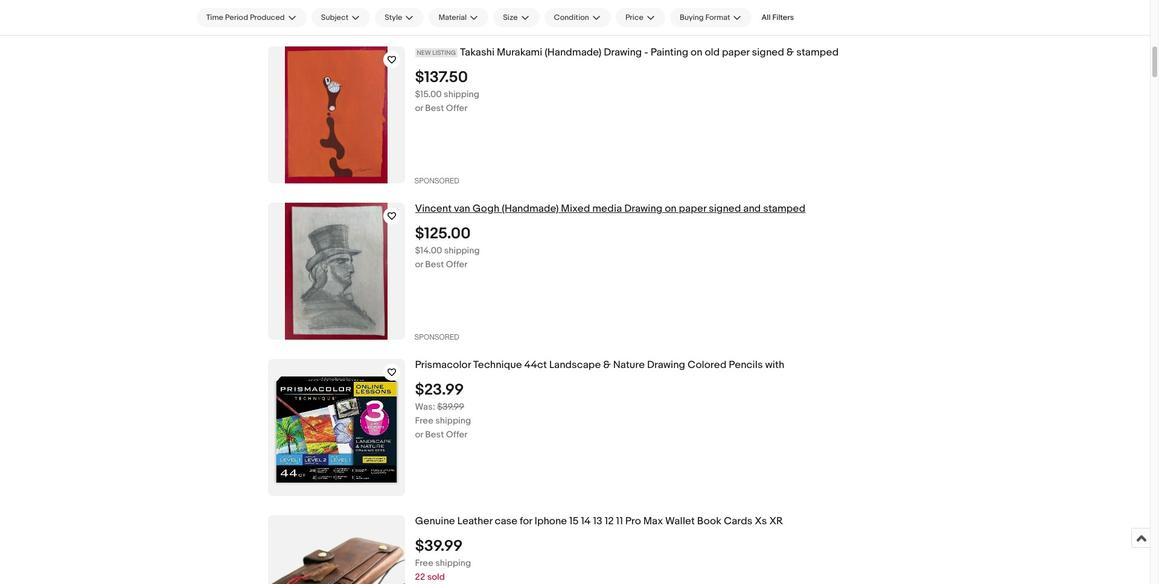 Task type: vqa. For each thing, say whether or not it's contained in the screenshot.
the top the $39.99
yes



Task type: describe. For each thing, give the bounding box(es) containing it.
drawing for $125.00
[[624, 203, 663, 215]]

filters
[[773, 13, 794, 22]]

$137.50 $15.00 shipping or best offer
[[415, 68, 479, 114]]

all filters
[[762, 13, 794, 22]]

1 sponsored from the top
[[415, 21, 459, 29]]

takashi murakami (handmade) drawing - painting on old paper signed & stamped image
[[285, 46, 388, 184]]

cards
[[724, 516, 753, 528]]

size
[[503, 13, 518, 22]]

nature
[[613, 359, 645, 371]]

0 vertical spatial (handmade)
[[545, 46, 602, 59]]

leather
[[457, 516, 493, 528]]

gogh
[[473, 203, 500, 215]]

free inside $23.99 was: $39.99 free shipping or best offer
[[415, 415, 433, 427]]

$137.50
[[415, 68, 468, 87]]

0 vertical spatial stamped
[[796, 46, 839, 59]]

vincent
[[415, 203, 452, 215]]

takashi
[[460, 46, 495, 59]]

shipping inside $23.99 was: $39.99 free shipping or best offer
[[435, 415, 471, 427]]

produced
[[250, 13, 285, 22]]

or for $125.00
[[415, 259, 423, 270]]

mixed
[[561, 203, 590, 215]]

0 vertical spatial signed
[[752, 46, 784, 59]]

listing
[[432, 49, 456, 57]]

0 horizontal spatial signed
[[709, 203, 741, 215]]

price button
[[616, 8, 665, 27]]

style button
[[375, 8, 424, 27]]

pencils
[[729, 359, 763, 371]]

1 vertical spatial vincent van gogh (handmade) mixed media drawing on paper signed and stamped image
[[285, 203, 388, 340]]

offer inside $23.99 was: $39.99 free shipping or best offer
[[446, 429, 468, 441]]

prismacolor technique 44ct  landscape & nature drawing colored pencils with
[[415, 359, 785, 371]]

1 vertical spatial &
[[603, 359, 611, 371]]

13
[[593, 516, 602, 528]]

vincent van gogh (handmade) mixed media drawing on paper signed and stamped link
[[415, 203, 1015, 215]]

genuine
[[415, 516, 455, 528]]

offer for $137.50
[[446, 103, 468, 114]]

xs
[[755, 516, 767, 528]]

44ct
[[524, 359, 547, 371]]

shipping for $137.50
[[444, 89, 479, 100]]

xr
[[769, 516, 783, 528]]

book
[[697, 516, 722, 528]]

wallet
[[665, 516, 695, 528]]

genuine leather case for iphone 15 14 13 12 11 pro max wallet book cards xs xr
[[415, 516, 783, 528]]

$14.00
[[415, 245, 442, 256]]

material
[[439, 13, 467, 22]]

0 vertical spatial vincent van gogh (handmade) mixed media drawing on paper signed and stamped image
[[268, 0, 405, 10]]

condition
[[554, 13, 589, 22]]

time
[[206, 13, 223, 22]]

prismacolor technique 44ct  landscape & nature drawing colored pencils with image
[[268, 359, 405, 496]]

buying format button
[[670, 8, 752, 27]]

murakami
[[497, 46, 542, 59]]

max
[[643, 516, 663, 528]]

period
[[225, 13, 248, 22]]

new listing takashi murakami (handmade) drawing - painting on old paper signed & stamped
[[417, 46, 839, 59]]

buying
[[680, 13, 704, 22]]

12
[[605, 516, 614, 528]]

time period produced button
[[197, 8, 307, 27]]

1 vertical spatial on
[[665, 203, 677, 215]]

van
[[454, 203, 470, 215]]

price
[[625, 13, 644, 22]]

0 vertical spatial drawing
[[604, 46, 642, 59]]



Task type: locate. For each thing, give the bounding box(es) containing it.
format
[[706, 13, 730, 22]]

drawing right media on the top right of page
[[624, 203, 663, 215]]

was:
[[415, 401, 435, 413]]

2 free from the top
[[415, 558, 433, 569]]

0 vertical spatial &
[[787, 46, 794, 59]]

0 vertical spatial offer
[[446, 103, 468, 114]]

size button
[[493, 8, 540, 27]]

$39.99 free shipping 22 sold
[[415, 537, 471, 583]]

$39.99
[[437, 401, 464, 413], [415, 537, 463, 556]]

1 vertical spatial best
[[425, 259, 444, 270]]

offer inside $137.50 $15.00 shipping or best offer
[[446, 103, 468, 114]]

painting
[[651, 46, 688, 59]]

2 vertical spatial sponsored
[[415, 333, 459, 342]]

subject button
[[311, 8, 370, 27]]

for
[[520, 516, 532, 528]]

and
[[743, 203, 761, 215]]

time period produced
[[206, 13, 285, 22]]

$125.00
[[415, 224, 471, 243]]

offer down $23.99
[[446, 429, 468, 441]]

3 sponsored from the top
[[415, 333, 459, 342]]

shipping inside $137.50 $15.00 shipping or best offer
[[444, 89, 479, 100]]

condition button
[[544, 8, 611, 27]]

0 horizontal spatial paper
[[679, 203, 707, 215]]

$23.99
[[415, 381, 464, 400]]

sponsored up vincent at the left
[[415, 177, 459, 185]]

$125.00 $14.00 shipping or best offer
[[415, 224, 480, 270]]

subject
[[321, 13, 348, 22]]

1 vertical spatial drawing
[[624, 203, 663, 215]]

0 vertical spatial free
[[415, 415, 433, 427]]

or inside $125.00 $14.00 shipping or best offer
[[415, 259, 423, 270]]

vincent van gogh (handmade) mixed media drawing on paper signed and stamped image
[[268, 0, 405, 10], [285, 203, 388, 340]]

drawing for $23.99
[[647, 359, 685, 371]]

new
[[417, 49, 431, 57]]

stamped
[[796, 46, 839, 59], [763, 203, 806, 215]]

1 best from the top
[[425, 103, 444, 114]]

1 horizontal spatial on
[[691, 46, 703, 59]]

old
[[705, 46, 720, 59]]

or down 'was:'
[[415, 429, 423, 441]]

1 vertical spatial (handmade)
[[502, 203, 559, 215]]

best for $125.00
[[425, 259, 444, 270]]

14
[[581, 516, 591, 528]]

drawing inside vincent van gogh (handmade) mixed media drawing on paper signed and stamped link
[[624, 203, 663, 215]]

or
[[415, 103, 423, 114], [415, 259, 423, 270], [415, 429, 423, 441]]

$23.99 was: $39.99 free shipping or best offer
[[415, 381, 471, 441]]

best down $15.00
[[425, 103, 444, 114]]

sold
[[427, 572, 445, 583]]

shipping down the $137.50
[[444, 89, 479, 100]]

style
[[385, 13, 402, 22]]

shipping up sold on the bottom left of the page
[[435, 558, 471, 569]]

signed down all
[[752, 46, 784, 59]]

offer inside $125.00 $14.00 shipping or best offer
[[446, 259, 468, 270]]

prismacolor
[[415, 359, 471, 371]]

1 free from the top
[[415, 415, 433, 427]]

material button
[[429, 8, 489, 27]]

0 horizontal spatial on
[[665, 203, 677, 215]]

1 vertical spatial sponsored
[[415, 177, 459, 185]]

landscape
[[549, 359, 601, 371]]

with
[[765, 359, 785, 371]]

sponsored up prismacolor
[[415, 333, 459, 342]]

best inside $23.99 was: $39.99 free shipping or best offer
[[425, 429, 444, 441]]

0 vertical spatial or
[[415, 103, 423, 114]]

best for $137.50
[[425, 103, 444, 114]]

or down $15.00
[[415, 103, 423, 114]]

or inside $137.50 $15.00 shipping or best offer
[[415, 103, 423, 114]]

paper
[[722, 46, 750, 59], [679, 203, 707, 215]]

colored
[[688, 359, 727, 371]]

(handmade) down condition
[[545, 46, 602, 59]]

free inside $39.99 free shipping 22 sold
[[415, 558, 433, 569]]

stamped down all filters button
[[796, 46, 839, 59]]

offer down $125.00
[[446, 259, 468, 270]]

2 vertical spatial drawing
[[647, 359, 685, 371]]

best
[[425, 103, 444, 114], [425, 259, 444, 270], [425, 429, 444, 441]]

case
[[495, 516, 518, 528]]

2 vertical spatial offer
[[446, 429, 468, 441]]

0 vertical spatial $39.99
[[437, 401, 464, 413]]

1 vertical spatial paper
[[679, 203, 707, 215]]

vincent van gogh (handmade) mixed media drawing on paper signed and stamped
[[415, 203, 806, 215]]

best down the $14.00
[[425, 259, 444, 270]]

all filters button
[[757, 8, 799, 27]]

paper right old
[[722, 46, 750, 59]]

3 offer from the top
[[446, 429, 468, 441]]

1 horizontal spatial &
[[787, 46, 794, 59]]

best down 'was:'
[[425, 429, 444, 441]]

& down filters
[[787, 46, 794, 59]]

(handmade) right gogh
[[502, 203, 559, 215]]

drawing inside prismacolor technique 44ct  landscape & nature drawing colored pencils with link
[[647, 359, 685, 371]]

media
[[592, 203, 622, 215]]

technique
[[473, 359, 522, 371]]

1 vertical spatial offer
[[446, 259, 468, 270]]

buying format
[[680, 13, 730, 22]]

sponsored
[[415, 21, 459, 29], [415, 177, 459, 185], [415, 333, 459, 342]]

1 horizontal spatial signed
[[752, 46, 784, 59]]

1 vertical spatial $39.99
[[415, 537, 463, 556]]

prismacolor technique 44ct  landscape & nature drawing colored pencils with link
[[415, 359, 1015, 372]]

shipping for $125.00
[[444, 245, 480, 256]]

0 vertical spatial paper
[[722, 46, 750, 59]]

signed left and at the top right
[[709, 203, 741, 215]]

22
[[415, 572, 425, 583]]

stamped right and at the top right
[[763, 203, 806, 215]]

$39.99 inside $39.99 free shipping 22 sold
[[415, 537, 463, 556]]

0 vertical spatial best
[[425, 103, 444, 114]]

2 best from the top
[[425, 259, 444, 270]]

paper left and at the top right
[[679, 203, 707, 215]]

drawing
[[604, 46, 642, 59], [624, 203, 663, 215], [647, 359, 685, 371]]

iphone
[[535, 516, 567, 528]]

0 vertical spatial sponsored
[[415, 21, 459, 29]]

all
[[762, 13, 771, 22]]

$39.99 down genuine
[[415, 537, 463, 556]]

free up 22
[[415, 558, 433, 569]]

offer
[[446, 103, 468, 114], [446, 259, 468, 270], [446, 429, 468, 441]]

$15.00
[[415, 89, 442, 100]]

2 vertical spatial best
[[425, 429, 444, 441]]

2 offer from the top
[[446, 259, 468, 270]]

shipping down $125.00
[[444, 245, 480, 256]]

$39.99 down $23.99
[[437, 401, 464, 413]]

or down the $14.00
[[415, 259, 423, 270]]

$39.99 inside $23.99 was: $39.99 free shipping or best offer
[[437, 401, 464, 413]]

or inside $23.99 was: $39.99 free shipping or best offer
[[415, 429, 423, 441]]

offer for $125.00
[[446, 259, 468, 270]]

1 vertical spatial free
[[415, 558, 433, 569]]

1 vertical spatial stamped
[[763, 203, 806, 215]]

2 vertical spatial or
[[415, 429, 423, 441]]

free down 'was:'
[[415, 415, 433, 427]]

1 vertical spatial signed
[[709, 203, 741, 215]]

1 offer from the top
[[446, 103, 468, 114]]

sponsored up listing
[[415, 21, 459, 29]]

drawing left -
[[604, 46, 642, 59]]

3 best from the top
[[425, 429, 444, 441]]

shipping inside $125.00 $14.00 shipping or best offer
[[444, 245, 480, 256]]

3 or from the top
[[415, 429, 423, 441]]

1 vertical spatial or
[[415, 259, 423, 270]]

(handmade)
[[545, 46, 602, 59], [502, 203, 559, 215]]

best inside $125.00 $14.00 shipping or best offer
[[425, 259, 444, 270]]

pro
[[625, 516, 641, 528]]

1 or from the top
[[415, 103, 423, 114]]

drawing right nature
[[647, 359, 685, 371]]

15
[[569, 516, 579, 528]]

free
[[415, 415, 433, 427], [415, 558, 433, 569]]

& left nature
[[603, 359, 611, 371]]

0 vertical spatial on
[[691, 46, 703, 59]]

best inside $137.50 $15.00 shipping or best offer
[[425, 103, 444, 114]]

0 horizontal spatial &
[[603, 359, 611, 371]]

genuine leather case for iphone 15 14 13 12 11 pro max wallet book cards xs xr image
[[268, 531, 405, 584]]

-
[[644, 46, 648, 59]]

genuine leather case for iphone 15 14 13 12 11 pro max wallet book cards xs xr link
[[415, 516, 1015, 528]]

shipping for $39.99
[[435, 558, 471, 569]]

shipping inside $39.99 free shipping 22 sold
[[435, 558, 471, 569]]

sponsored for $125.00
[[415, 333, 459, 342]]

2 sponsored from the top
[[415, 177, 459, 185]]

on
[[691, 46, 703, 59], [665, 203, 677, 215]]

sponsored for $137.50
[[415, 177, 459, 185]]

shipping down $23.99
[[435, 415, 471, 427]]

2 or from the top
[[415, 259, 423, 270]]

1 horizontal spatial paper
[[722, 46, 750, 59]]

&
[[787, 46, 794, 59], [603, 359, 611, 371]]

signed
[[752, 46, 784, 59], [709, 203, 741, 215]]

or for $137.50
[[415, 103, 423, 114]]

shipping
[[444, 89, 479, 100], [444, 245, 480, 256], [435, 415, 471, 427], [435, 558, 471, 569]]

11
[[616, 516, 623, 528]]

offer down the $137.50
[[446, 103, 468, 114]]



